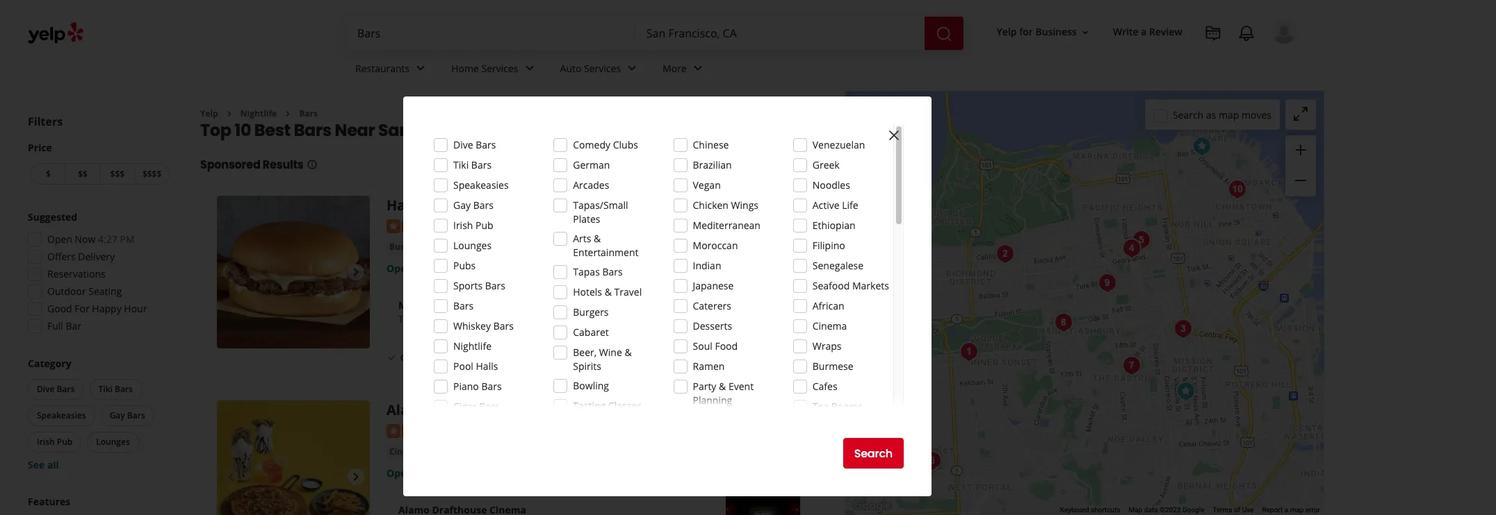 Task type: vqa. For each thing, say whether or not it's contained in the screenshot.
Sponsored
yes



Task type: describe. For each thing, give the bounding box(es) containing it.
outdoor for outdoor seating
[[47, 285, 86, 298]]

the sage & drifter image
[[955, 338, 983, 366]]

seating
[[89, 285, 122, 298]]

as
[[1206, 108, 1216, 121]]

yelp link
[[200, 108, 218, 120]]

hotels
[[573, 286, 602, 299]]

user actions element
[[986, 17, 1316, 103]]

gay inside search dialog
[[453, 199, 471, 212]]

cinema button
[[387, 445, 424, 459]]

hour
[[124, 302, 147, 316]]

tasting
[[573, 400, 606, 413]]

all
[[47, 459, 59, 472]]

vegan
[[693, 179, 721, 192]]

search image
[[936, 25, 952, 42]]

tea
[[813, 401, 829, 414]]

greek
[[813, 159, 840, 172]]

restaurants
[[355, 62, 410, 75]]

try
[[398, 313, 413, 326]]

pub inside button
[[57, 437, 72, 448]]

offers delivery
[[47, 250, 115, 264]]

sort:
[[690, 126, 711, 139]]

yelp for yelp for business
[[997, 25, 1017, 39]]

rock
[[424, 196, 458, 215]]

outdoor seating
[[401, 352, 466, 364]]

irish pub inside search dialog
[[453, 219, 493, 232]]

business categories element
[[344, 50, 1297, 90]]

best
[[254, 119, 291, 142]]

party
[[693, 380, 717, 394]]

cocktail bars link
[[535, 240, 595, 254]]

dahlia lounge image
[[1169, 315, 1197, 343]]

map for moves
[[1219, 108, 1239, 121]]

moroccan
[[693, 239, 738, 252]]

fisherman's wharf
[[601, 241, 686, 254]]

soul food
[[693, 340, 738, 353]]

bar
[[66, 320, 81, 333]]

burgers inside button
[[389, 241, 422, 253]]

(traditional)
[[475, 241, 527, 253]]

24 chevron down v2 image for restaurants
[[413, 60, 429, 77]]

1 vertical spatial delivery
[[491, 352, 524, 364]]

fisherman's
[[601, 241, 655, 254]]

hard rock cafe image
[[217, 196, 370, 349]]

previous image
[[223, 470, 239, 486]]

until
[[415, 262, 436, 275]]

african
[[813, 300, 845, 313]]

data
[[1144, 507, 1158, 515]]

tapas bars
[[573, 266, 623, 279]]

dive bars button
[[28, 380, 84, 401]]

3.5 star rating image
[[387, 425, 462, 438]]

tiki bars inside search dialog
[[453, 159, 492, 172]]

cinema inside search dialog
[[813, 320, 847, 333]]

san
[[378, 119, 410, 142]]

full bar
[[47, 320, 81, 333]]

projects image
[[1205, 25, 1222, 42]]

dive bars inside search dialog
[[453, 138, 496, 152]]

wine
[[599, 346, 622, 359]]

comedy clubs
[[573, 138, 638, 152]]

seafood markets
[[813, 280, 889, 293]]

markets
[[852, 280, 889, 293]]

lounges inside search dialog
[[453, 239, 492, 252]]

for
[[75, 302, 90, 316]]

new
[[573, 401, 604, 420]]

google
[[1183, 507, 1205, 515]]

pubs
[[453, 259, 476, 273]]

open now 4:27 pm
[[47, 233, 135, 246]]

active life
[[813, 199, 859, 212]]

report a map error
[[1262, 507, 1320, 515]]

business
[[1036, 25, 1077, 39]]

reviews)
[[508, 219, 545, 232]]

zam zam image
[[1050, 309, 1077, 337]]

review
[[1149, 25, 1183, 39]]

bars inside "button"
[[115, 384, 133, 396]]

keyboard
[[1060, 507, 1089, 515]]

speakeasies button
[[28, 406, 95, 427]]

near
[[335, 119, 375, 142]]

suggested
[[28, 211, 77, 224]]

tiki bars button
[[89, 380, 142, 401]]

& for party
[[719, 380, 726, 394]]

report
[[1262, 507, 1283, 515]]

search for search
[[854, 446, 893, 462]]

cabaret
[[573, 326, 609, 339]]

notifications image
[[1238, 25, 1255, 42]]

16 chevron right v2 image
[[282, 108, 294, 119]]

lion's den bar and lounge image
[[1223, 176, 1251, 203]]

pub inside search dialog
[[476, 219, 493, 232]]

slideshow element for alamo drafthouse cinema new mission
[[217, 401, 370, 516]]

alamo drafthouse cinema new mission link
[[387, 401, 661, 420]]

services for auto services
[[584, 62, 621, 75]]

fermentation lab image
[[1127, 226, 1155, 254]]

planning
[[693, 394, 732, 407]]

community
[[813, 421, 866, 434]]

sports
[[453, 280, 483, 293]]

tasting classes
[[573, 400, 642, 413]]

kids
[[455, 313, 473, 326]]

burgers link
[[387, 240, 425, 254]]

category
[[28, 357, 71, 371]]

filters
[[28, 114, 63, 129]]

noodles
[[813, 179, 850, 192]]

piano
[[453, 380, 479, 394]]

tiki bars inside "button"
[[98, 384, 133, 396]]

$$$$
[[142, 168, 162, 180]]

2 vertical spatial open
[[387, 467, 413, 480]]

magic kicks off here try our new kids menu today! read more
[[398, 299, 590, 326]]

mission
[[608, 401, 661, 420]]

pm for open now 4:27 pm
[[120, 233, 135, 246]]

24 chevron down v2 image for home services
[[521, 60, 538, 77]]

moves
[[1242, 108, 1272, 121]]

zoom in image
[[1293, 142, 1309, 158]]

gay inside button
[[110, 410, 125, 422]]

irish inside button
[[37, 437, 55, 448]]

burgers inside search dialog
[[573, 306, 609, 319]]

16 chevron down v2 image
[[1080, 27, 1091, 38]]

16 chevron right v2 image
[[224, 108, 235, 119]]

0 vertical spatial nightlife
[[240, 108, 277, 120]]

$$$ button
[[100, 163, 134, 185]]

whiskey
[[453, 320, 491, 333]]

chinese
[[693, 138, 729, 152]]

desserts
[[693, 320, 732, 333]]



Task type: locate. For each thing, give the bounding box(es) containing it.
pm right 4:27
[[120, 233, 135, 246]]

gay bars up 2.8
[[453, 199, 494, 212]]

previous image
[[223, 265, 239, 281]]

expand map image
[[1293, 106, 1309, 122]]

dive up cafe
[[453, 138, 473, 152]]

tiki down francisco,
[[453, 159, 469, 172]]

1 horizontal spatial dive bars
[[453, 138, 496, 152]]

burgers down 2.8 star rating image
[[389, 241, 422, 253]]

a for report
[[1285, 507, 1289, 515]]

2 horizontal spatial cinema
[[813, 320, 847, 333]]

map right as
[[1219, 108, 1239, 121]]

1 vertical spatial irish pub
[[37, 437, 72, 448]]

2.8 (1.1k reviews)
[[467, 219, 545, 232]]

irish pub down cafe
[[453, 219, 493, 232]]

0 horizontal spatial delivery
[[78, 250, 115, 264]]

gay bars
[[453, 199, 494, 212], [110, 410, 145, 422]]

food
[[715, 340, 738, 353]]

1 horizontal spatial 24 chevron down v2 image
[[690, 60, 706, 77]]

0 horizontal spatial tiki
[[98, 384, 113, 396]]

slideshow element
[[217, 196, 370, 349], [217, 401, 370, 516]]

1 horizontal spatial 24 chevron down v2 image
[[521, 60, 538, 77]]

brazilian
[[693, 159, 732, 172]]

0 vertical spatial tiki
[[453, 159, 469, 172]]

speakeasies inside search dialog
[[453, 179, 509, 192]]

0 horizontal spatial lounges
[[96, 437, 130, 448]]

report a map error link
[[1262, 507, 1320, 515]]

0 horizontal spatial 24 chevron down v2 image
[[624, 60, 640, 77]]

the social study image
[[1118, 235, 1146, 262]]

0 horizontal spatial gay bars
[[110, 410, 145, 422]]

0 vertical spatial cinema
[[813, 320, 847, 333]]

burgers up cabaret
[[573, 306, 609, 319]]

terms
[[1213, 507, 1233, 515]]

24 chevron down v2 image inside the auto services link
[[624, 60, 640, 77]]

german
[[573, 159, 610, 172]]

burgers button
[[387, 240, 425, 254]]

tiki inside search dialog
[[453, 159, 469, 172]]

1 vertical spatial a
[[1285, 507, 1289, 515]]

1 vertical spatial burgers
[[573, 306, 609, 319]]

1 vertical spatial slideshow element
[[217, 401, 370, 516]]

24 chevron down v2 image for auto services
[[624, 60, 640, 77]]

24 chevron down v2 image inside home services "link"
[[521, 60, 538, 77]]

alamo drafthouse cinema new mission image
[[1172, 378, 1200, 406]]

&
[[594, 232, 601, 245], [605, 286, 612, 299], [625, 346, 632, 359], [719, 380, 726, 394]]

top 10 best bars near san francisco, california
[[200, 119, 585, 142]]

yelp left 16 chevron right v2 icon
[[200, 108, 218, 120]]

open down burgers button
[[387, 262, 413, 275]]

seafood
[[813, 280, 850, 293]]

0 vertical spatial dive bars
[[453, 138, 496, 152]]

mini bar sf image
[[1093, 269, 1121, 297]]

open for until
[[387, 262, 413, 275]]

yelp for business button
[[991, 20, 1097, 45]]

group
[[1286, 136, 1316, 197], [24, 211, 172, 338], [25, 357, 172, 473]]

bars inside 'button'
[[574, 241, 592, 253]]

0 vertical spatial gay
[[453, 199, 471, 212]]

irish pub inside button
[[37, 437, 72, 448]]

tiki bars down francisco,
[[453, 159, 492, 172]]

$ button
[[31, 163, 65, 185]]

gay bars inside search dialog
[[453, 199, 494, 212]]

map region
[[779, 62, 1491, 516]]

pub up all
[[57, 437, 72, 448]]

search down community on the bottom right
[[854, 446, 893, 462]]

0 vertical spatial a
[[1141, 25, 1147, 39]]

None search field
[[346, 17, 966, 50]]

& inside party & event planning
[[719, 380, 726, 394]]

0 vertical spatial outdoor
[[47, 285, 86, 298]]

american
[[433, 241, 473, 253]]

0 horizontal spatial services
[[482, 62, 518, 75]]

open for now
[[47, 233, 72, 246]]

search for search as map moves
[[1173, 108, 1204, 121]]

1 horizontal spatial lounges
[[453, 239, 492, 252]]

16 checkmark v2 image
[[477, 352, 488, 363]]

gay bars button
[[101, 406, 154, 427]]

california
[[503, 119, 585, 142]]

1 vertical spatial cinema
[[517, 401, 569, 420]]

0 vertical spatial pub
[[476, 219, 493, 232]]

1 vertical spatial open
[[387, 262, 413, 275]]

close image
[[886, 127, 903, 144]]

our
[[415, 313, 431, 326]]

off
[[457, 299, 471, 312]]

speakeasies up cafe
[[453, 179, 509, 192]]

gay
[[453, 199, 471, 212], [110, 410, 125, 422]]

a inside 'element'
[[1141, 25, 1147, 39]]

clubs
[[613, 138, 638, 152]]

1 next image from the top
[[348, 265, 364, 281]]

top
[[200, 119, 231, 142]]

search dialog
[[0, 0, 1496, 516]]

1 services from the left
[[482, 62, 518, 75]]

0 horizontal spatial 24 chevron down v2 image
[[413, 60, 429, 77]]

search as map moves
[[1173, 108, 1272, 121]]

halls
[[476, 360, 498, 373]]

tiki
[[453, 159, 469, 172], [98, 384, 113, 396]]

open until 10:00 pm
[[387, 262, 480, 275]]

pm for open until 10:00 pm
[[465, 262, 480, 275]]

24 chevron down v2 image
[[624, 60, 640, 77], [690, 60, 706, 77]]

0 vertical spatial irish pub
[[453, 219, 493, 232]]

(1.1k
[[484, 219, 505, 232]]

0 horizontal spatial pm
[[120, 233, 135, 246]]

irish up american
[[453, 219, 473, 232]]

outdoor right 16 checkmark v2 icon
[[401, 352, 435, 364]]

cinema left the new
[[517, 401, 569, 420]]

yelp
[[997, 25, 1017, 39], [200, 108, 218, 120]]

0 horizontal spatial nightlife
[[240, 108, 277, 120]]

map data ©2023 google
[[1129, 507, 1205, 515]]

irish pub up all
[[37, 437, 72, 448]]

tapas/small plates
[[573, 199, 628, 226]]

0 vertical spatial irish
[[453, 219, 473, 232]]

1 vertical spatial search
[[854, 446, 893, 462]]

cinema link
[[387, 445, 424, 459]]

0 vertical spatial open
[[47, 233, 72, 246]]

0 vertical spatial tiki bars
[[453, 159, 492, 172]]

here
[[473, 299, 497, 312]]

services right auto
[[584, 62, 621, 75]]

delivery inside 'group'
[[78, 250, 115, 264]]

tiki inside "button"
[[98, 384, 113, 396]]

1 horizontal spatial speakeasies
[[453, 179, 509, 192]]

gay up 2.8
[[453, 199, 471, 212]]

of
[[1234, 507, 1241, 515]]

zoom out image
[[1293, 173, 1309, 189]]

1 vertical spatial tiki bars
[[98, 384, 133, 396]]

& right wine
[[625, 346, 632, 359]]

kennedy's indian curry house & irish pub image
[[1188, 132, 1216, 160]]

1 24 chevron down v2 image from the left
[[624, 60, 640, 77]]

a for write
[[1141, 25, 1147, 39]]

0 horizontal spatial irish pub
[[37, 437, 72, 448]]

open inside 'group'
[[47, 233, 72, 246]]

1 horizontal spatial tiki
[[453, 159, 469, 172]]

2 next image from the top
[[348, 470, 364, 486]]

dive down category at the bottom left of page
[[37, 384, 55, 396]]

0 vertical spatial yelp
[[997, 25, 1017, 39]]

burmese
[[813, 360, 854, 373]]

event
[[729, 380, 754, 394]]

dive bars down category at the bottom left of page
[[37, 384, 75, 396]]

1 horizontal spatial burgers
[[573, 306, 609, 319]]

google image
[[849, 498, 895, 516]]

cocktail
[[538, 241, 572, 253]]

search left as
[[1173, 108, 1204, 121]]

2 services from the left
[[584, 62, 621, 75]]

0 vertical spatial gay bars
[[453, 199, 494, 212]]

dive bars up cafe
[[453, 138, 496, 152]]

dive bars inside button
[[37, 384, 75, 396]]

search inside button
[[854, 446, 893, 462]]

irish pub
[[453, 219, 493, 232], [37, 437, 72, 448]]

travel
[[614, 286, 642, 299]]

pool
[[453, 360, 473, 373]]

1 vertical spatial nightlife
[[453, 340, 492, 353]]

$
[[46, 168, 51, 180]]

outdoor for outdoor seating
[[401, 352, 435, 364]]

pm up sports
[[465, 262, 480, 275]]

1 vertical spatial gay bars
[[110, 410, 145, 422]]

0 horizontal spatial pub
[[57, 437, 72, 448]]

price
[[28, 141, 52, 154]]

dive inside search dialog
[[453, 138, 473, 152]]

0 horizontal spatial tiki bars
[[98, 384, 133, 396]]

yelp left for
[[997, 25, 1017, 39]]

nightlife left 16 chevron right v2 image
[[240, 108, 277, 120]]

1 horizontal spatial irish pub
[[453, 219, 493, 232]]

24 chevron down v2 image inside the restaurants link
[[413, 60, 429, 77]]

1 horizontal spatial nightlife
[[453, 340, 492, 353]]

sponsored results
[[200, 157, 304, 173]]

yelp for yelp link
[[200, 108, 218, 120]]

soul
[[693, 340, 713, 353]]

0 horizontal spatial dive bars
[[37, 384, 75, 396]]

1 horizontal spatial dive
[[453, 138, 473, 152]]

1 vertical spatial outdoor
[[401, 352, 435, 364]]

features
[[28, 496, 70, 509]]

party & event planning
[[693, 380, 754, 407]]

services for home services
[[482, 62, 518, 75]]

delivery right 16 checkmark v2 image
[[491, 352, 524, 364]]

nightlife inside search dialog
[[453, 340, 492, 353]]

wings
[[731, 199, 759, 212]]

0 horizontal spatial irish
[[37, 437, 55, 448]]

1 vertical spatial pm
[[465, 262, 480, 275]]

hard rock cafe image
[[1210, 109, 1237, 137]]

1 horizontal spatial gay bars
[[453, 199, 494, 212]]

cinema down african at the bottom
[[813, 320, 847, 333]]

& up planning
[[719, 380, 726, 394]]

classes
[[608, 400, 642, 413]]

more
[[663, 62, 687, 75]]

0 vertical spatial delivery
[[78, 250, 115, 264]]

delivery down open now 4:27 pm
[[78, 250, 115, 264]]

1 horizontal spatial cinema
[[517, 401, 569, 420]]

0 vertical spatial next image
[[348, 265, 364, 281]]

1 vertical spatial next image
[[348, 470, 364, 486]]

1 vertical spatial group
[[24, 211, 172, 338]]

1 vertical spatial lounges
[[96, 437, 130, 448]]

24 chevron down v2 image right "more"
[[690, 60, 706, 77]]

0 horizontal spatial a
[[1141, 25, 1147, 39]]

plates
[[573, 213, 600, 226]]

indian
[[693, 259, 721, 273]]

gay down tiki bars "button"
[[110, 410, 125, 422]]

menu
[[476, 313, 502, 326]]

1 vertical spatial dive bars
[[37, 384, 75, 396]]

0 vertical spatial burgers
[[389, 241, 422, 253]]

2 slideshow element from the top
[[217, 401, 370, 516]]

0 vertical spatial group
[[1286, 136, 1316, 197]]

arcades
[[573, 179, 609, 192]]

cinema inside button
[[389, 446, 421, 458]]

1 horizontal spatial services
[[584, 62, 621, 75]]

lounges down 2.8
[[453, 239, 492, 252]]

filipino
[[813, 239, 845, 252]]

1 horizontal spatial pub
[[476, 219, 493, 232]]

group containing category
[[25, 357, 172, 473]]

alamo drafthouse cinema new mission image
[[217, 401, 370, 516]]

1 vertical spatial speakeasies
[[37, 410, 86, 422]]

group containing suggested
[[24, 211, 172, 338]]

write a review
[[1113, 25, 1183, 39]]

2.8 star rating image
[[387, 220, 462, 234]]

irish inside search dialog
[[453, 219, 473, 232]]

services right home
[[482, 62, 518, 75]]

2 24 chevron down v2 image from the left
[[690, 60, 706, 77]]

next image for hard rock cafe
[[348, 265, 364, 281]]

next image
[[348, 265, 364, 281], [348, 470, 364, 486]]

24 chevron down v2 image for more
[[690, 60, 706, 77]]

beer, wine & spirits
[[573, 346, 632, 373]]

comedy
[[573, 138, 611, 152]]

1 horizontal spatial yelp
[[997, 25, 1017, 39]]

pm
[[120, 233, 135, 246], [465, 262, 480, 275]]

0 horizontal spatial speakeasies
[[37, 410, 86, 422]]

a right report
[[1285, 507, 1289, 515]]

beer,
[[573, 346, 597, 359]]

& inside arts & entertainment
[[594, 232, 601, 245]]

1 vertical spatial map
[[1290, 507, 1304, 515]]

1 vertical spatial irish
[[37, 437, 55, 448]]

& right arts
[[594, 232, 601, 245]]

scarlet lounge image
[[991, 240, 1019, 268]]

gay bars down tiki bars "button"
[[110, 410, 145, 422]]

cinema down the 3.5 star rating image
[[389, 446, 421, 458]]

0 vertical spatial lounges
[[453, 239, 492, 252]]

0 horizontal spatial outdoor
[[47, 285, 86, 298]]

map for error
[[1290, 507, 1304, 515]]

2 vertical spatial group
[[25, 357, 172, 473]]

read
[[539, 313, 562, 326]]

caterers
[[693, 300, 731, 313]]

outdoor seating
[[47, 285, 122, 298]]

1 vertical spatial gay
[[110, 410, 125, 422]]

nightlife down "whiskey"
[[453, 340, 492, 353]]

1 horizontal spatial delivery
[[491, 352, 524, 364]]

1 horizontal spatial outdoor
[[401, 352, 435, 364]]

bars link
[[299, 108, 318, 120]]

1 vertical spatial pub
[[57, 437, 72, 448]]

cinema
[[813, 320, 847, 333], [517, 401, 569, 420], [389, 446, 421, 458]]

& left travel
[[605, 286, 612, 299]]

kicks
[[429, 299, 455, 312]]

full
[[47, 320, 63, 333]]

4:27
[[98, 233, 117, 246]]

0 vertical spatial slideshow element
[[217, 196, 370, 349]]

16 info v2 image
[[306, 159, 317, 171]]

2 24 chevron down v2 image from the left
[[521, 60, 538, 77]]

1 horizontal spatial irish
[[453, 219, 473, 232]]

last call bar image
[[1118, 352, 1146, 380]]

24 chevron down v2 image right restaurants
[[413, 60, 429, 77]]

0 vertical spatial map
[[1219, 108, 1239, 121]]

1 horizontal spatial gay
[[453, 199, 471, 212]]

0 horizontal spatial cinema
[[389, 446, 421, 458]]

gay bars inside button
[[110, 410, 145, 422]]

map left error
[[1290, 507, 1304, 515]]

& inside beer, wine & spirits
[[625, 346, 632, 359]]

1 horizontal spatial map
[[1290, 507, 1304, 515]]

pm inside 'group'
[[120, 233, 135, 246]]

home services link
[[440, 50, 549, 90]]

slideshow element for hard rock cafe
[[217, 196, 370, 349]]

0 horizontal spatial map
[[1219, 108, 1239, 121]]

delivery
[[78, 250, 115, 264], [491, 352, 524, 364]]

outdoor up good
[[47, 285, 86, 298]]

1 slideshow element from the top
[[217, 196, 370, 349]]

lounges down gay bars button
[[96, 437, 130, 448]]

0 vertical spatial speakeasies
[[453, 179, 509, 192]]

2 vertical spatial cinema
[[389, 446, 421, 458]]

24 chevron down v2 image inside more link
[[690, 60, 706, 77]]

0 horizontal spatial yelp
[[200, 108, 218, 120]]

a right write
[[1141, 25, 1147, 39]]

service/non-
[[813, 435, 871, 448]]

speakeasies down dive bars button
[[37, 410, 86, 422]]

more link
[[652, 50, 717, 90]]

dive inside button
[[37, 384, 55, 396]]

lost and found image
[[918, 447, 946, 475]]

tiki up gay bars button
[[98, 384, 113, 396]]

tea rooms
[[813, 401, 863, 414]]

community service/non- profit
[[813, 421, 871, 462]]

bowling
[[573, 380, 609, 393]]

1 vertical spatial dive
[[37, 384, 55, 396]]

services inside "link"
[[482, 62, 518, 75]]

& for hotels
[[605, 286, 612, 299]]

pub down cafe
[[476, 219, 493, 232]]

map
[[1129, 507, 1143, 515]]

yelp inside button
[[997, 25, 1017, 39]]

speakeasies inside button
[[37, 410, 86, 422]]

open down cinema 'link'
[[387, 467, 413, 480]]

1 24 chevron down v2 image from the left
[[413, 60, 429, 77]]

16 checkmark v2 image
[[387, 352, 398, 363]]

lounges inside button
[[96, 437, 130, 448]]

0 horizontal spatial search
[[854, 446, 893, 462]]

good
[[47, 302, 72, 316]]

seating
[[437, 352, 466, 364]]

0 horizontal spatial dive
[[37, 384, 55, 396]]

1 horizontal spatial pm
[[465, 262, 480, 275]]

2.8
[[467, 219, 481, 232]]

price group
[[28, 141, 172, 188]]

0 vertical spatial dive
[[453, 138, 473, 152]]

cafes
[[813, 380, 838, 394]]

1 horizontal spatial tiki bars
[[453, 159, 492, 172]]

24 chevron down v2 image left auto
[[521, 60, 538, 77]]

1 vertical spatial tiki
[[98, 384, 113, 396]]

open up offers
[[47, 233, 72, 246]]

next image for alamo drafthouse cinema new mission
[[348, 470, 364, 486]]

24 chevron down v2 image right auto services
[[624, 60, 640, 77]]

tiki bars up gay bars button
[[98, 384, 133, 396]]

wharf
[[658, 241, 686, 254]]

for
[[1020, 25, 1033, 39]]

1 horizontal spatial a
[[1285, 507, 1289, 515]]

cocktail bars
[[538, 241, 592, 253]]

whiskey bars
[[453, 320, 514, 333]]

0 vertical spatial pm
[[120, 233, 135, 246]]

0 horizontal spatial burgers
[[389, 241, 422, 253]]

& for arts
[[594, 232, 601, 245]]

$$ button
[[65, 163, 100, 185]]

use
[[1242, 507, 1254, 515]]

0 horizontal spatial gay
[[110, 410, 125, 422]]

1 vertical spatial yelp
[[200, 108, 218, 120]]

restaurants link
[[344, 50, 440, 90]]

irish up see all button
[[37, 437, 55, 448]]

write a review link
[[1108, 20, 1188, 45]]

24 chevron down v2 image
[[413, 60, 429, 77], [521, 60, 538, 77]]



